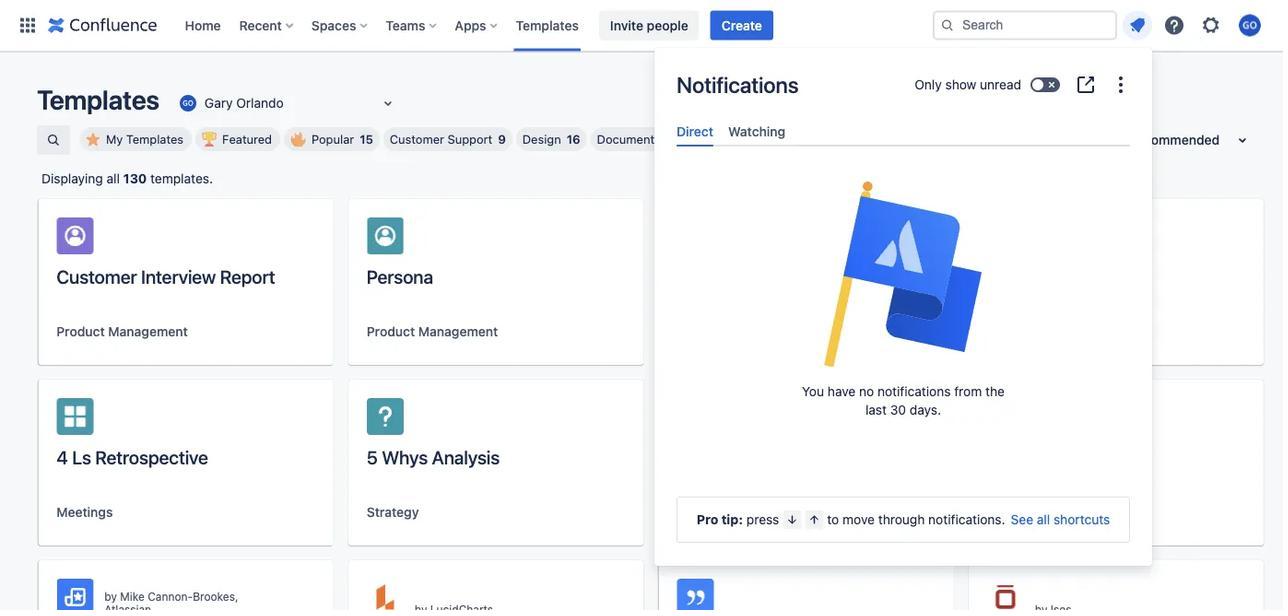 Task type: vqa. For each thing, say whether or not it's contained in the screenshot.
the 5 Whys Analysis
yes



Task type: describe. For each thing, give the bounding box(es) containing it.
apps
[[455, 18, 487, 33]]

featured
[[222, 132, 272, 146]]

to
[[828, 512, 840, 528]]

ls
[[72, 446, 91, 468]]

appswitcher icon image
[[17, 14, 39, 36]]

only
[[915, 77, 942, 92]]

meetings for ls
[[56, 505, 113, 520]]

cannon-
[[148, 590, 193, 603]]

strategy
[[367, 505, 419, 520]]

5
[[367, 446, 378, 468]]

pro
[[697, 512, 719, 528]]

search image
[[941, 18, 955, 33]]

130
[[123, 171, 147, 186]]

notifications dialog
[[655, 48, 1153, 566]]

teams
[[386, 18, 426, 33]]

1 vertical spatial templates
[[37, 84, 159, 115]]

more image
[[1110, 74, 1133, 96]]

no
[[860, 384, 875, 400]]

invite people
[[610, 18, 689, 33]]

invite
[[610, 18, 644, 33]]

5 whys analysis
[[367, 446, 500, 468]]

orlando
[[236, 96, 284, 111]]

notification icon image
[[1127, 14, 1149, 36]]

legal
[[983, 132, 1013, 146]]

create
[[722, 18, 763, 33]]

create link
[[711, 11, 774, 40]]

design 16
[[523, 132, 581, 146]]

my templates
[[106, 132, 184, 146]]

my templates button
[[79, 127, 192, 151]]

apps button
[[450, 11, 505, 40]]

my
[[106, 132, 123, 146]]

global element
[[11, 0, 930, 51]]

by mike cannon-brookes, atlassian
[[104, 590, 238, 611]]

whys
[[382, 446, 428, 468]]

1
[[1032, 266, 1040, 287]]

meeting
[[1045, 266, 1111, 287]]

by mike cannon-brookes, atlassian button
[[38, 561, 333, 611]]

2 16 from the left
[[906, 132, 920, 146]]

4
[[56, 446, 68, 468]]

notifications
[[878, 384, 951, 400]]

4 ls retrospective
[[56, 446, 208, 468]]

8
[[1019, 132, 1027, 146]]

see all shortcuts button
[[1011, 511, 1111, 529]]

gary
[[205, 96, 233, 111]]

recommended button
[[1118, 125, 1265, 155]]

30
[[891, 403, 907, 418]]

analysis
[[432, 446, 500, 468]]

human resources 16
[[799, 132, 920, 146]]

by
[[104, 590, 117, 603]]

home
[[185, 18, 221, 33]]

the
[[986, 384, 1005, 400]]

spaces button
[[306, 11, 375, 40]]

gary orlando
[[205, 96, 284, 111]]

days.
[[910, 403, 942, 418]]

documentation
[[597, 132, 683, 146]]

you have no notifications from the last 30 days.
[[802, 384, 1005, 418]]

invite people button
[[599, 11, 700, 40]]

templates.
[[150, 171, 213, 186]]

15
[[360, 132, 373, 146]]

have
[[828, 384, 856, 400]]

mike
[[120, 590, 145, 603]]

arrow down image
[[785, 513, 800, 528]]

meetings for on-
[[988, 324, 1044, 339]]

arrow up image
[[807, 513, 822, 528]]

it
[[937, 132, 947, 146]]

on-
[[1004, 266, 1032, 287]]

finance
[[720, 132, 763, 146]]

product management for customer interview report
[[56, 324, 188, 339]]

tab list inside notifications dialog
[[670, 116, 1138, 147]]

open search bar image
[[46, 133, 61, 148]]

to move through notifications.
[[828, 512, 1006, 528]]

retrospective
[[95, 446, 208, 468]]

see
[[1011, 512, 1034, 528]]

from
[[955, 384, 982, 400]]

show
[[946, 77, 977, 92]]

see all shortcuts
[[1011, 512, 1111, 528]]

all for see
[[1037, 512, 1051, 528]]

customer for customer interview report
[[56, 266, 137, 287]]

unread
[[980, 77, 1022, 92]]



Task type: locate. For each thing, give the bounding box(es) containing it.
1 horizontal spatial 16
[[906, 132, 920, 146]]

tip:
[[722, 512, 743, 528]]

23
[[688, 132, 703, 146]]

customer support 9
[[390, 132, 506, 146]]

management for customer interview report
[[108, 324, 188, 339]]

16
[[567, 132, 581, 146], [906, 132, 920, 146]]

recent button
[[234, 11, 301, 40]]

help icon image
[[1164, 14, 1186, 36]]

persona
[[367, 266, 433, 287]]

meetings button
[[988, 323, 1044, 341], [969, 380, 1264, 546], [56, 504, 113, 522], [988, 504, 1044, 522]]

tab list
[[670, 116, 1138, 147]]

2 vertical spatial templates
[[126, 132, 184, 146]]

16 up direct tab panel
[[906, 132, 920, 146]]

strategy button
[[367, 504, 419, 522]]

customer left interview
[[56, 266, 137, 287]]

you
[[802, 384, 825, 400]]

1 horizontal spatial product
[[367, 324, 415, 339]]

templates up my
[[37, 84, 159, 115]]

through
[[879, 512, 925, 528]]

all left 130 at the left
[[107, 171, 120, 186]]

templates right apps popup button
[[516, 18, 579, 33]]

open image
[[377, 92, 399, 114]]

9
[[498, 132, 506, 146]]

interview
[[141, 266, 216, 287]]

report
[[220, 266, 275, 287]]

0 horizontal spatial all
[[107, 171, 120, 186]]

product management button down customer interview report
[[56, 323, 188, 341]]

human
[[799, 132, 839, 146]]

banner
[[0, 0, 1284, 52]]

1 16 from the left
[[567, 132, 581, 146]]

2 management from the left
[[419, 324, 498, 339]]

press
[[747, 512, 780, 528]]

featured button
[[196, 127, 280, 151]]

recent
[[239, 18, 282, 33]]

0 horizontal spatial customer
[[56, 266, 137, 287]]

meetings down on-
[[988, 324, 1044, 339]]

product for persona
[[367, 324, 415, 339]]

management for persona
[[419, 324, 498, 339]]

0 vertical spatial all
[[107, 171, 120, 186]]

customer for customer support 9
[[390, 132, 444, 146]]

1 horizontal spatial product management
[[367, 324, 498, 339]]

banner containing home
[[0, 0, 1284, 52]]

1-on-1 meeting
[[988, 266, 1111, 287]]

product management button
[[56, 323, 188, 341], [367, 323, 498, 341]]

templates inside button
[[126, 132, 184, 146]]

support
[[448, 132, 493, 146]]

documentation 23
[[597, 132, 703, 146]]

1 product management button from the left
[[56, 323, 188, 341]]

meetings left "shortcuts"
[[988, 505, 1044, 520]]

meetings
[[988, 324, 1044, 339], [56, 505, 113, 520], [988, 505, 1044, 520]]

open notifications in a new tab image
[[1075, 74, 1098, 96]]

templates link
[[511, 11, 585, 40]]

product management button down persona
[[367, 323, 498, 341]]

2 product from the left
[[367, 324, 415, 339]]

0 vertical spatial customer
[[390, 132, 444, 146]]

legal 8
[[983, 132, 1027, 146]]

0 horizontal spatial product management
[[56, 324, 188, 339]]

1 product management from the left
[[56, 324, 188, 339]]

watching
[[729, 124, 786, 139]]

all inside button
[[1037, 512, 1051, 528]]

templates right my
[[126, 132, 184, 146]]

confluence image
[[48, 14, 157, 36], [48, 14, 157, 36]]

2 product management button from the left
[[367, 323, 498, 341]]

management
[[108, 324, 188, 339], [419, 324, 498, 339]]

resources
[[842, 132, 901, 146]]

recommended
[[1129, 132, 1220, 148]]

0 horizontal spatial product
[[56, 324, 105, 339]]

10
[[769, 132, 783, 146]]

brookes,
[[193, 590, 238, 603]]

more categories image
[[1043, 132, 1065, 154]]

1 horizontal spatial product management button
[[367, 323, 498, 341]]

customer interview report
[[56, 266, 275, 287]]

18
[[953, 132, 967, 146]]

shortcuts
[[1054, 512, 1111, 528]]

tab list containing direct
[[670, 116, 1138, 147]]

0 vertical spatial templates
[[516, 18, 579, 33]]

teamwork button
[[659, 380, 954, 546], [677, 504, 740, 522]]

1 horizontal spatial all
[[1037, 512, 1051, 528]]

last
[[866, 403, 887, 418]]

popular
[[312, 132, 354, 146]]

1 product from the left
[[56, 324, 105, 339]]

0 horizontal spatial 16
[[567, 132, 581, 146]]

move
[[843, 512, 875, 528]]

all right the see
[[1037, 512, 1051, 528]]

management down customer interview report
[[108, 324, 188, 339]]

product management for persona
[[367, 324, 498, 339]]

1 horizontal spatial management
[[419, 324, 498, 339]]

management down persona
[[419, 324, 498, 339]]

it 18
[[937, 132, 967, 146]]

product management down persona
[[367, 324, 498, 339]]

teamwork
[[677, 505, 740, 520]]

notifications.
[[929, 512, 1006, 528]]

Search field
[[933, 11, 1118, 40]]

templates inside 'global' element
[[516, 18, 579, 33]]

1-
[[988, 266, 1004, 287]]

product
[[56, 324, 105, 339], [367, 324, 415, 339]]

product management button for persona
[[367, 323, 498, 341]]

product management button for customer interview report
[[56, 323, 188, 341]]

notifications
[[677, 72, 799, 98]]

2 product management from the left
[[367, 324, 498, 339]]

home link
[[179, 11, 226, 40]]

0 horizontal spatial management
[[108, 324, 188, 339]]

meetings down ls in the left of the page
[[56, 505, 113, 520]]

displaying
[[42, 171, 103, 186]]

design
[[523, 132, 561, 146]]

direct tab panel
[[670, 147, 1138, 163]]

pro tip: press
[[697, 512, 780, 528]]

displaying all 130 templates.
[[42, 171, 213, 186]]

all
[[107, 171, 120, 186], [1037, 512, 1051, 528]]

1 vertical spatial customer
[[56, 266, 137, 287]]

1 vertical spatial all
[[1037, 512, 1051, 528]]

customer down the open icon
[[390, 132, 444, 146]]

only show unread
[[915, 77, 1022, 92]]

0 horizontal spatial product management button
[[56, 323, 188, 341]]

product for customer interview report
[[56, 324, 105, 339]]

templates
[[516, 18, 579, 33], [37, 84, 159, 115], [126, 132, 184, 146]]

customer
[[390, 132, 444, 146], [56, 266, 137, 287]]

finance 10
[[720, 132, 783, 146]]

settings icon image
[[1201, 14, 1223, 36]]

all for displaying
[[107, 171, 120, 186]]

None text field
[[177, 94, 181, 113]]

product management down customer interview report
[[56, 324, 188, 339]]

16 right design
[[567, 132, 581, 146]]

your profile and preferences image
[[1240, 14, 1262, 36]]

people
[[647, 18, 689, 33]]

1 horizontal spatial customer
[[390, 132, 444, 146]]

teams button
[[380, 11, 444, 40]]

1 management from the left
[[108, 324, 188, 339]]



